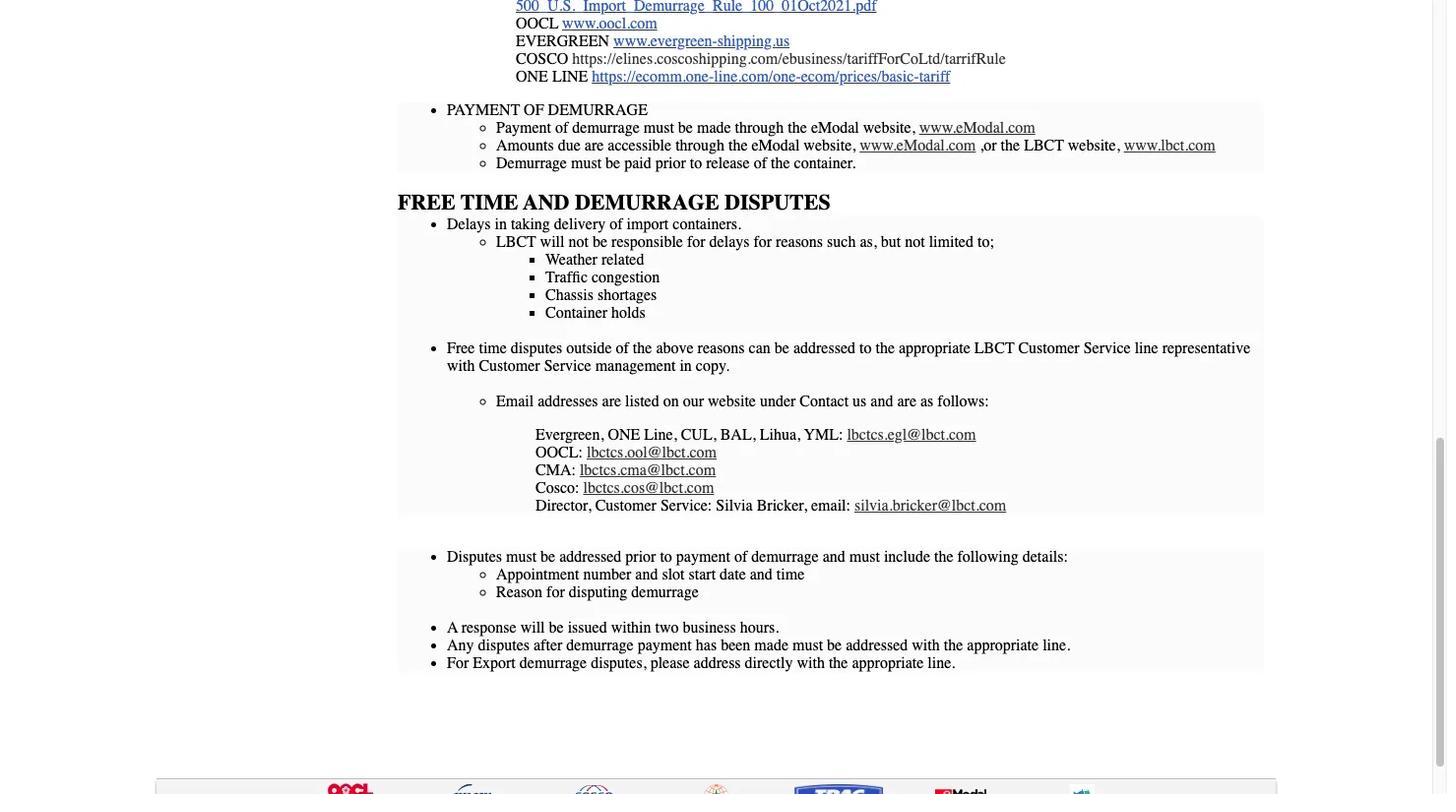 Task type: describe. For each thing, give the bounding box(es) containing it.
as,
[[860, 233, 877, 251]]

lbctcs.ool@lbct.com
[[587, 444, 717, 462]]

reason
[[496, 584, 543, 601]]

appropriate for lbct
[[899, 340, 970, 357]]

payment inside disputes must be addressed prior to payment of demurrage and must include the following details: appointment number and slot start date and time
[[676, 548, 730, 566]]

lbct inside delays in taking delivery of import containers. lbct will not be responsible for delays for reasons such as, but not limited to; weather related traffic congestion chassis shortages container holds
[[496, 233, 536, 251]]

evergreen
[[516, 32, 609, 50]]

outside
[[566, 340, 612, 357]]

to;
[[978, 233, 994, 251]]

lbctcs.cma@lbct.com
[[580, 462, 716, 479]]

response
[[461, 619, 517, 637]]

evergreen, one line, cul, bal, lihua, yml: lbctcs.egl@lbct.com oocl: lbctcs.ool@lbct.com cma: lbctcs.cma@lbct.com ​cosco: lbctcs.cos@lbct.com director, customer service: silvia bricker, email: silvia.bricker@lbct.com
[[536, 426, 1006, 515]]

payment inside any disputes after demurrage payment has been made must be addressed with the appropriate line. for export demurrage disputes, please address directly with the appropriate line.​
[[638, 637, 692, 655]]

address
[[694, 655, 741, 672]]

contact
[[800, 393, 849, 410]]

free time disputes outside of the above reasons can be addressed to the appropriate lbct customer service line representative with customer service management in copy.
[[447, 340, 1251, 375]]

hours.
[[740, 619, 779, 637]]

must up free time and demurrage disputes
[[571, 155, 602, 172]]

two
[[655, 619, 679, 637]]

but
[[881, 233, 901, 251]]

disputing
[[569, 584, 627, 601]]

time inside free time disputes outside of the above reasons can be addressed to the appropriate lbct customer service line representative with customer service management in copy.
[[479, 340, 507, 357]]

2 horizontal spatial for
[[754, 233, 772, 251]]

appointment
[[496, 566, 579, 584]]

0 horizontal spatial website,
[[804, 137, 856, 155]]

please
[[650, 655, 690, 672]]

for
[[447, 655, 469, 672]]

payment of demurrage payment of demurrage must be made through the emodal website, www.emodal.com amounts due are accessible through the emodal website, www.emodal.com ,or the lbct website, www.lbct.com demurrage must be paid prior to release of the container.
[[447, 101, 1216, 172]]

reasons inside delays in taking delivery of import containers. lbct will not be responsible for delays for reasons such as, but not limited to; weather related traffic congestion chassis shortages container holds
[[776, 233, 823, 251]]

silvia.bricker@lbct.com
[[854, 497, 1006, 515]]

follows:
[[937, 393, 989, 410]]

email
[[496, 393, 534, 410]]

yml:
[[804, 426, 843, 444]]

delivery
[[554, 216, 606, 233]]

prior inside disputes must be addressed prior to payment of demurrage and must include the following details: appointment number and slot start date and time
[[625, 548, 656, 566]]

www.lbct.com
[[1124, 137, 1216, 155]]

1 horizontal spatial website,
[[863, 119, 915, 137]]

https://elines.coscoshipping.com/ebusiness/tariffforcoltd/tarrifrule link
[[572, 50, 1006, 68]]

demurrage inside disputes must be addressed prior to payment of demurrage and must include the following details: appointment number and slot start date and time
[[751, 548, 819, 566]]

line.com/one-
[[714, 68, 801, 86]]

listed
[[625, 393, 659, 410]]

​cosco:
[[536, 479, 579, 497]]

www.emodal.com left ,or
[[860, 137, 976, 155]]

of for above
[[616, 340, 629, 357]]

include
[[884, 548, 930, 566]]

must up reason
[[506, 548, 537, 566]]

and right us
[[871, 393, 893, 410]]

on
[[663, 393, 679, 410]]

demurrage
[[496, 155, 567, 172]]

time
[[461, 190, 518, 216]]

been
[[721, 637, 750, 655]]

any
[[447, 637, 474, 655]]

1 horizontal spatial for
[[687, 233, 705, 251]]

disputes inside free time disputes outside of the above reasons can be addressed to the appropriate lbct customer service line representative with customer service management in copy.
[[511, 340, 562, 357]]

shipping.us
[[718, 32, 790, 50]]

will inside delays in taking delivery of import containers. lbct will not be responsible for delays for reasons such as, but not limited to; weather related traffic congestion chassis shortages container holds
[[540, 233, 565, 251]]

lbct inside free time disputes outside of the above reasons can be addressed to the appropriate lbct customer service line representative with customer service management in copy.
[[974, 340, 1015, 357]]

cosco
[[516, 50, 568, 68]]

1 not from the left
[[569, 233, 589, 251]]

of for must
[[555, 119, 568, 137]]

weather
[[545, 251, 597, 269]]

be inside free time disputes outside of the above reasons can be addressed to the appropriate lbct customer service line representative with customer service management in copy.
[[775, 340, 789, 357]]

tariff
[[919, 68, 950, 86]]

of right "release"
[[754, 155, 767, 172]]

2 horizontal spatial with
[[912, 637, 940, 655]]

director,
[[536, 497, 591, 515]]

of for containers.
[[610, 216, 623, 233]]

evergreen,
[[536, 426, 604, 444]]

cul,
[[681, 426, 716, 444]]

the inside disputes must be addressed prior to payment of demurrage and must include the following details: appointment number and slot start date and time
[[934, 548, 953, 566]]

issued
[[568, 619, 607, 637]]

line.
[[1043, 637, 1070, 655]]

disputes,
[[591, 655, 646, 672]]

start
[[689, 566, 716, 584]]

import
[[627, 216, 669, 233]]

lbctcs.cos@lbct.com link
[[583, 479, 714, 497]]

chassis
[[545, 286, 594, 304]]

with inside free time disputes outside of the above reasons can be addressed to the appropriate lbct customer service line representative with customer service management in copy.
[[447, 357, 475, 375]]

demurrage up two at the left bottom of page
[[631, 584, 699, 601]]

must up paid
[[644, 119, 674, 137]]

can
[[749, 340, 771, 357]]

business
[[683, 619, 736, 637]]

line
[[552, 68, 588, 86]]

www.evergreen-shipping.us link
[[613, 32, 790, 50]]

https://ecomm.one-line.com/one-ecom/prices/basic-tariff link
[[592, 68, 950, 86]]

must inside any disputes after demurrage payment has been made must be addressed with the appropriate line. for export demurrage disputes, please address directly with the appropriate line.​
[[792, 637, 823, 655]]

within
[[611, 619, 651, 637]]

be inside disputes must be addressed prior to payment of demurrage and must include the following details: appointment number and slot start date and time
[[541, 548, 555, 566]]

details:
[[1023, 548, 1068, 566]]

customer for director,
[[595, 497, 657, 515]]

disputes must be addressed prior to payment of demurrage and must include the following details: appointment number and slot start date and time
[[447, 548, 1068, 584]]

www.oocl.com link
[[562, 15, 657, 32]]

made inside payment of demurrage payment of demurrage must be made through the emodal website, www.emodal.com amounts due are accessible through the emodal website, www.emodal.com ,or the lbct website, www.lbct.com demurrage must be paid prior to release of the container.
[[697, 119, 731, 137]]

reason for disputing demurrage
[[496, 584, 699, 601]]

are inside payment of demurrage payment of demurrage must be made through the emodal website, www.emodal.com amounts due are accessible through the emodal website, www.emodal.com ,or the lbct website, www.lbct.com demurrage must be paid prior to release of the container.
[[585, 137, 604, 155]]

container.
[[794, 155, 856, 172]]

demurrage right "after" in the bottom of the page
[[566, 637, 634, 655]]

congestion
[[592, 269, 660, 286]]

container
[[545, 304, 607, 322]]

has
[[696, 637, 717, 655]]

such
[[827, 233, 856, 251]]

slot
[[662, 566, 685, 584]]

1 horizontal spatial with
[[797, 655, 825, 672]]

https://ecomm.one-
[[592, 68, 714, 86]]



Task type: vqa. For each thing, say whether or not it's contained in the screenshot.
"2016" at the bottom of page
no



Task type: locate. For each thing, give the bounding box(es) containing it.
a
[[447, 619, 458, 637]]

0 vertical spatial to
[[690, 155, 702, 172]]

0 horizontal spatial for
[[546, 584, 565, 601]]

www.lbct.com link
[[1124, 137, 1216, 155]]

0 horizontal spatial through
[[675, 137, 724, 155]]

customer up email
[[479, 357, 540, 375]]

not right but at right top
[[905, 233, 925, 251]]

must
[[644, 119, 674, 137], [571, 155, 602, 172], [506, 548, 537, 566], [849, 548, 880, 566], [792, 637, 823, 655]]

us
[[853, 393, 867, 410]]

customer
[[1018, 340, 1080, 357], [479, 357, 540, 375], [595, 497, 657, 515]]

copy.
[[696, 357, 729, 375]]

of inside disputes must be addressed prior to payment of demurrage and must include the following details: appointment number and slot start date and time
[[734, 548, 747, 566]]

one inside evergreen, one line, cul, bal, lihua, yml: lbctcs.egl@lbct.com oocl: lbctcs.ool@lbct.com cma: lbctcs.cma@lbct.com ​cosco: lbctcs.cos@lbct.com director, customer service: silvia bricker, email: silvia.bricker@lbct.com
[[608, 426, 640, 444]]

www.emodal.com down tariff
[[919, 119, 1035, 137]]

0 vertical spatial in
[[495, 216, 507, 233]]

one left line,
[[608, 426, 640, 444]]

of right outside
[[616, 340, 629, 357]]

to left "release"
[[690, 155, 702, 172]]

1 vertical spatial payment
[[638, 637, 692, 655]]

0 vertical spatial will
[[540, 233, 565, 251]]

2 vertical spatial lbct
[[974, 340, 1015, 357]]

management
[[595, 357, 676, 375]]

0 vertical spatial one
[[516, 68, 548, 86]]

demurrage down bricker,
[[751, 548, 819, 566]]

be left issued
[[549, 619, 564, 637]]

0 vertical spatial addressed
[[793, 340, 855, 357]]

1 vertical spatial one
[[608, 426, 640, 444]]

addresses
[[538, 393, 598, 410]]

demurrage down issued
[[520, 655, 587, 672]]

1 horizontal spatial emodal
[[811, 119, 859, 137]]

and right date at the bottom of the page
[[750, 566, 773, 584]]

disputes left outside
[[511, 340, 562, 357]]

time inside disputes must be addressed prior to payment of demurrage and must include the following details: appointment number and slot start date and time
[[777, 566, 805, 584]]

be right directly on the right
[[827, 637, 842, 655]]

payment
[[676, 548, 730, 566], [638, 637, 692, 655]]

1 horizontal spatial one
[[608, 426, 640, 444]]

accessible
[[608, 137, 672, 155]]

reasons
[[776, 233, 823, 251], [698, 340, 745, 357]]

line,
[[644, 426, 677, 444]]

to inside free time disputes outside of the above reasons can be addressed to the appropriate lbct customer service line representative with customer service management in copy.
[[859, 340, 872, 357]]

be inside any disputes after demurrage payment has been made must be addressed with the appropriate line. for export demurrage disputes, please address directly with the appropriate line.​
[[827, 637, 842, 655]]

payment down service:
[[676, 548, 730, 566]]

appropriate left line.​
[[852, 655, 924, 672]]

are right "due"
[[585, 137, 604, 155]]

1 vertical spatial will
[[520, 619, 545, 637]]

customer down lbctcs.cma@lbct.com on the left bottom of page
[[595, 497, 657, 515]]

above
[[656, 340, 694, 357]]

lbct up follows:
[[974, 340, 1015, 357]]

and left slot
[[635, 566, 658, 584]]

line
[[1135, 340, 1158, 357]]

to inside disputes must be addressed prior to payment of demurrage and must include the following details: appointment number and slot start date and time
[[660, 548, 672, 566]]

www.emodal.com link for payment of demurrage must be made through the emodal website,
[[919, 119, 1035, 137]]

of right of
[[555, 119, 568, 137]]

appropriate left line. at the right bottom of the page
[[967, 637, 1039, 655]]

for right delays on the top of page
[[754, 233, 772, 251]]

oocl
[[516, 15, 558, 32]]

paid
[[624, 155, 651, 172]]

in inside free time disputes outside of the above reasons can be addressed to the appropriate lbct customer service line representative with customer service management in copy.
[[680, 357, 692, 375]]

2 vertical spatial addressed
[[846, 637, 908, 655]]

1 vertical spatial prior
[[625, 548, 656, 566]]

be up reason
[[541, 548, 555, 566]]

demurrage up responsible
[[575, 190, 719, 216]]

2 horizontal spatial lbct
[[1024, 137, 1064, 155]]

lihua,
[[760, 426, 800, 444]]

1 vertical spatial lbct
[[496, 233, 536, 251]]

emodal up container.
[[811, 119, 859, 137]]

payment left has
[[638, 637, 692, 655]]

0 vertical spatial reasons
[[776, 233, 823, 251]]

line.​
[[928, 655, 955, 672]]

www.emodal.com link for amounts due are accessible through the emodal website,
[[860, 137, 976, 155]]

0 vertical spatial time
[[479, 340, 507, 357]]

appropriate up the as
[[899, 340, 970, 357]]

must left include
[[849, 548, 880, 566]]

our
[[683, 393, 704, 410]]

traffic
[[545, 269, 588, 286]]

not up traffic
[[569, 233, 589, 251]]

1 vertical spatial in
[[680, 357, 692, 375]]

silvia
[[716, 497, 753, 515]]

1 horizontal spatial made
[[754, 637, 789, 655]]

0 horizontal spatial to
[[660, 548, 672, 566]]

limited
[[929, 233, 974, 251]]

0 horizontal spatial one
[[516, 68, 548, 86]]

customer left the line
[[1018, 340, 1080, 357]]

1 horizontal spatial customer
[[595, 497, 657, 515]]

lbctcs.cma@lbct.com link
[[580, 462, 716, 479]]

lbctcs.ool@lbct.com link
[[587, 444, 717, 462]]

be right can
[[775, 340, 789, 357]]

2 not from the left
[[905, 233, 925, 251]]

for right reason
[[546, 584, 565, 601]]

0 vertical spatial disputes
[[511, 340, 562, 357]]

2 horizontal spatial website,
[[1068, 137, 1120, 155]]

www.emodal.com link down tariff
[[919, 119, 1035, 137]]

be inside delays in taking delivery of import containers. lbct will not be responsible for delays for reasons such as, but not limited to; weather related traffic congestion chassis shortages container holds
[[593, 233, 607, 251]]

addressed inside disputes must be addressed prior to payment of demurrage and must include the following details: appointment number and slot start date and time
[[559, 548, 621, 566]]

be right the "accessible"
[[678, 119, 693, 137]]

appropriate inside free time disputes outside of the above reasons can be addressed to the appropriate lbct customer service line representative with customer service management in copy.
[[899, 340, 970, 357]]

silvia.bricker@lbct.com link
[[854, 497, 1006, 515]]

1 horizontal spatial through
[[735, 119, 784, 137]]

addressed inside any disputes after demurrage payment has been made must be addressed with the appropriate line. for export demurrage disputes, please address directly with the appropriate line.​
[[846, 637, 908, 655]]

and
[[523, 190, 569, 216]]

will up traffic
[[540, 233, 565, 251]]

for left delays on the top of page
[[687, 233, 705, 251]]

service left the line
[[1084, 340, 1131, 357]]

of inside delays in taking delivery of import containers. lbct will not be responsible for delays for reasons such as, but not limited to; weather related traffic congestion chassis shortages container holds
[[610, 216, 623, 233]]

payment
[[447, 101, 520, 119]]

through up "release"
[[735, 119, 784, 137]]

time right free
[[479, 340, 507, 357]]

lbct inside payment of demurrage payment of demurrage must be made through the emodal website, www.emodal.com amounts due are accessible through the emodal website, www.emodal.com ,or the lbct website, www.lbct.com demurrage must be paid prior to release of the container.
[[1024, 137, 1064, 155]]

disputes right the 'any'
[[478, 637, 530, 655]]

0 horizontal spatial with
[[447, 357, 475, 375]]

for
[[687, 233, 705, 251], [754, 233, 772, 251], [546, 584, 565, 601]]

ecom/prices/basic-
[[801, 68, 919, 86]]

of right start
[[734, 548, 747, 566]]

made up "release"
[[697, 119, 731, 137]]

lbctcs.egl@lbct.com link
[[847, 426, 976, 444]]

0 horizontal spatial service
[[544, 357, 591, 375]]

must right hours.
[[792, 637, 823, 655]]

1 vertical spatial time
[[777, 566, 805, 584]]

reasons left can
[[698, 340, 745, 357]]

following
[[957, 548, 1019, 566]]

addressed inside free time disputes outside of the above reasons can be addressed to the appropriate lbct customer service line representative with customer service management in copy.
[[793, 340, 855, 357]]

not
[[569, 233, 589, 251], [905, 233, 925, 251]]

website,
[[863, 119, 915, 137], [804, 137, 856, 155], [1068, 137, 1120, 155]]

prior inside payment of demurrage payment of demurrage must be made through the emodal website, www.emodal.com amounts due are accessible through the emodal website, www.emodal.com ,or the lbct website, www.lbct.com demurrage must be paid prior to release of the container.
[[655, 155, 686, 172]]

0 horizontal spatial not
[[569, 233, 589, 251]]

made inside any disputes after demurrage payment has been made must be addressed with the appropriate line. for export demurrage disputes, please address directly with the appropriate line.​
[[754, 637, 789, 655]]

addressed for made
[[846, 637, 908, 655]]

emodal right "release"
[[752, 137, 800, 155]]

addressed
[[793, 340, 855, 357], [559, 548, 621, 566], [846, 637, 908, 655]]

0 vertical spatial payment
[[676, 548, 730, 566]]

reasons left such
[[776, 233, 823, 251]]

service up addresses
[[544, 357, 591, 375]]

1 horizontal spatial time
[[777, 566, 805, 584]]

0 horizontal spatial emodal
[[752, 137, 800, 155]]

customer for lbct
[[1018, 340, 1080, 357]]

be down free time and demurrage disputes
[[593, 233, 607, 251]]

prior left slot
[[625, 548, 656, 566]]

of left import
[[610, 216, 623, 233]]

related
[[601, 251, 644, 269]]

cma:
[[536, 462, 576, 479]]

service:
[[660, 497, 712, 515]]

are left listed
[[602, 393, 621, 410]]

0 vertical spatial demurrage
[[548, 101, 648, 119]]

www.oocl.com
[[562, 15, 657, 32]]

0 vertical spatial lbct
[[1024, 137, 1064, 155]]

addressed up the contact
[[793, 340, 855, 357]]

reasons inside free time disputes outside of the above reasons can be addressed to the appropriate lbct customer service line representative with customer service management in copy.
[[698, 340, 745, 357]]

lbct down time
[[496, 233, 536, 251]]

any disputes after demurrage payment has been made must be addressed with the appropriate line. for export demurrage disputes, please address directly with the appropriate line.​
[[447, 637, 1070, 672]]

email:
[[811, 497, 851, 515]]

2 vertical spatial to
[[660, 548, 672, 566]]

lbctcs.egl@lbct.com
[[847, 426, 976, 444]]

time right date at the bottom of the page
[[777, 566, 805, 584]]

release
[[706, 155, 750, 172]]

1 vertical spatial addressed
[[559, 548, 621, 566]]

in
[[495, 216, 507, 233], [680, 357, 692, 375]]

are left the as
[[897, 393, 917, 410]]

service
[[1084, 340, 1131, 357], [544, 357, 591, 375]]

delays
[[709, 233, 750, 251]]

demurrage inside payment of demurrage payment of demurrage must be made through the emodal website, www.emodal.com amounts due are accessible through the emodal website, www.emodal.com ,or the lbct website, www.lbct.com demurrage must be paid prior to release of the container.
[[548, 101, 648, 119]]

and down 'email:'
[[823, 548, 845, 566]]

due
[[558, 137, 581, 155]]

in left copy.
[[680, 357, 692, 375]]

through
[[735, 119, 784, 137], [675, 137, 724, 155]]

demurrage down line
[[548, 101, 648, 119]]

1 vertical spatial reasons
[[698, 340, 745, 357]]

export
[[473, 655, 516, 672]]

1 vertical spatial to
[[859, 340, 872, 357]]

emodal
[[811, 119, 859, 137], [752, 137, 800, 155]]

amounts
[[496, 137, 554, 155]]

demurrage up paid
[[572, 119, 640, 137]]

taking
[[511, 216, 550, 233]]

addressed left line.​
[[846, 637, 908, 655]]

0 horizontal spatial reasons
[[698, 340, 745, 357]]

to inside payment of demurrage payment of demurrage must be made through the emodal website, www.emodal.com amounts due are accessible through the emodal website, www.emodal.com ,or the lbct website, www.lbct.com demurrage must be paid prior to release of the container.
[[690, 155, 702, 172]]

of
[[524, 101, 544, 119]]

appropriate for line.
[[967, 637, 1039, 655]]

1 horizontal spatial service
[[1084, 340, 1131, 357]]

1 horizontal spatial lbct
[[974, 340, 1015, 357]]

1 horizontal spatial in
[[680, 357, 692, 375]]

shortages
[[597, 286, 657, 304]]

1 horizontal spatial to
[[690, 155, 702, 172]]

representative
[[1162, 340, 1251, 357]]

0 horizontal spatial lbct
[[496, 233, 536, 251]]

0 horizontal spatial made
[[697, 119, 731, 137]]

0 horizontal spatial in
[[495, 216, 507, 233]]

0 vertical spatial prior
[[655, 155, 686, 172]]

0 vertical spatial made
[[697, 119, 731, 137]]

of inside free time disputes outside of the above reasons can be addressed to the appropriate lbct customer service line representative with customer service management in copy.
[[616, 340, 629, 357]]

number
[[583, 566, 631, 584]]

www.emodal.com link left ,or
[[860, 137, 976, 155]]

delays in taking delivery of import containers. lbct will not be responsible for delays for reasons such as, but not limited to; weather related traffic congestion chassis shortages container holds
[[447, 216, 994, 322]]

customer inside evergreen, one line, cul, bal, lihua, yml: lbctcs.egl@lbct.com oocl: lbctcs.ool@lbct.com cma: lbctcs.cma@lbct.com ​cosco: lbctcs.cos@lbct.com director, customer service: silvia bricker, email: silvia.bricker@lbct.com
[[595, 497, 657, 515]]

2 horizontal spatial customer
[[1018, 340, 1080, 357]]

disputes
[[447, 548, 502, 566]]

in left taking
[[495, 216, 507, 233]]

disputes
[[725, 190, 831, 216]]

to left start
[[660, 548, 672, 566]]

0 horizontal spatial time
[[479, 340, 507, 357]]

made
[[697, 119, 731, 137], [754, 637, 789, 655]]

directly
[[745, 655, 793, 672]]

https://elines.coscoshipping.com/ebusiness/tariffforcoltd/tarrifrule
[[572, 50, 1006, 68]]

bal,
[[720, 426, 756, 444]]

,or
[[980, 137, 997, 155]]

made right been at the bottom
[[754, 637, 789, 655]]

1 vertical spatial made
[[754, 637, 789, 655]]

1 vertical spatial demurrage
[[575, 190, 719, 216]]

1 horizontal spatial not
[[905, 233, 925, 251]]

demurrage inside payment of demurrage payment of demurrage must be made through the emodal website, www.emodal.com amounts due are accessible through the emodal website, www.emodal.com ,or the lbct website, www.lbct.com demurrage must be paid prior to release of the container.
[[572, 119, 640, 137]]

under
[[760, 393, 796, 410]]

2 horizontal spatial to
[[859, 340, 872, 357]]

disputes inside any disputes after demurrage payment has been made must be addressed with the appropriate line. for export demurrage disputes, please address directly with the appropriate line.​
[[478, 637, 530, 655]]

www.evergreen-
[[613, 32, 718, 50]]

0 horizontal spatial customer
[[479, 357, 540, 375]]

addressed for reasons
[[793, 340, 855, 357]]

will
[[540, 233, 565, 251], [520, 619, 545, 637]]

one up of
[[516, 68, 548, 86]]

disputes
[[511, 340, 562, 357], [478, 637, 530, 655]]

prior
[[655, 155, 686, 172], [625, 548, 656, 566]]

through right the "accessible"
[[675, 137, 724, 155]]

in inside delays in taking delivery of import containers. lbct will not be responsible for delays for reasons such as, but not limited to; weather related traffic congestion chassis shortages container holds
[[495, 216, 507, 233]]

will down reason
[[520, 619, 545, 637]]

1 horizontal spatial reasons
[[776, 233, 823, 251]]

addressed up the reason for disputing demurrage
[[559, 548, 621, 566]]

responsible
[[611, 233, 683, 251]]

1 vertical spatial disputes
[[478, 637, 530, 655]]

to up us
[[859, 340, 872, 357]]

lbct
[[1024, 137, 1064, 155], [496, 233, 536, 251], [974, 340, 1015, 357]]

containers.
[[673, 216, 741, 233]]

one inside oocl www.oocl.com evergreen www.evergreen-shipping.us cosco https://elines.coscoshipping.com/ebusiness/tariffforcoltd/tarrifrule one line https://ecomm.one-line.com/one-ecom/prices/basic-tariff
[[516, 68, 548, 86]]

prior right paid
[[655, 155, 686, 172]]

be left paid
[[606, 155, 620, 172]]

lbct right ,or
[[1024, 137, 1064, 155]]



